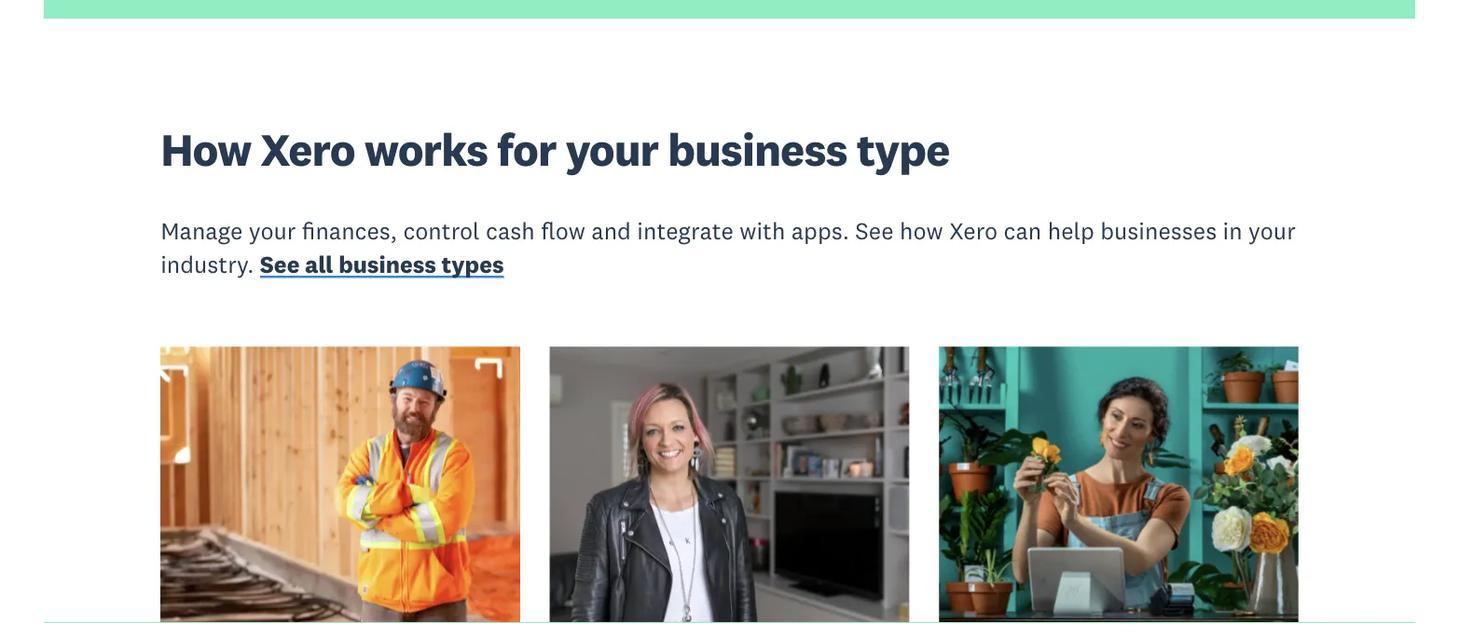 Task type: vqa. For each thing, say whether or not it's contained in the screenshot.
types
yes



Task type: locate. For each thing, give the bounding box(es) containing it.
businesses
[[1100, 217, 1217, 246]]

your up and
[[565, 121, 658, 178]]

xero
[[260, 121, 355, 178], [949, 217, 998, 246]]

with
[[740, 217, 785, 246]]

how
[[900, 217, 943, 246]]

your
[[565, 121, 658, 178], [249, 217, 296, 246], [1248, 217, 1296, 246]]

finances,
[[302, 217, 397, 246]]

see
[[855, 217, 894, 246], [260, 250, 300, 280]]

manage
[[160, 217, 243, 246]]

all
[[305, 250, 333, 280]]

see left all
[[260, 250, 300, 280]]

1 horizontal spatial see
[[855, 217, 894, 246]]

business
[[668, 121, 847, 178], [339, 250, 436, 280]]

manage your finances, control cash flow and integrate with apps. see how xero can help businesses in your industry.
[[160, 217, 1296, 280]]

0 horizontal spatial see
[[260, 250, 300, 280]]

2 horizontal spatial your
[[1248, 217, 1296, 246]]

1 vertical spatial xero
[[949, 217, 998, 246]]

business down the finances,
[[339, 250, 436, 280]]

integrate
[[637, 217, 734, 246]]

business up 'with'
[[668, 121, 847, 178]]

0 horizontal spatial xero
[[260, 121, 355, 178]]

your right in
[[1248, 217, 1296, 246]]

your right manage
[[249, 217, 296, 246]]

0 vertical spatial see
[[855, 217, 894, 246]]

see left how
[[855, 217, 894, 246]]

xero left can
[[949, 217, 998, 246]]

1 horizontal spatial xero
[[949, 217, 998, 246]]

0 horizontal spatial business
[[339, 250, 436, 280]]

for
[[497, 121, 556, 178]]

xero up the finances,
[[260, 121, 355, 178]]

see inside manage your finances, control cash flow and integrate with apps. see how xero can help businesses in your industry.
[[855, 217, 894, 246]]

0 horizontal spatial your
[[249, 217, 296, 246]]

industry.
[[160, 250, 254, 280]]

1 horizontal spatial business
[[668, 121, 847, 178]]



Task type: describe. For each thing, give the bounding box(es) containing it.
types
[[442, 250, 504, 280]]

help
[[1048, 217, 1094, 246]]

0 vertical spatial xero
[[260, 121, 355, 178]]

works
[[364, 121, 488, 178]]

can
[[1004, 217, 1042, 246]]

and
[[591, 217, 631, 246]]

how
[[160, 121, 251, 178]]

see all business types
[[260, 250, 504, 280]]

flow
[[541, 217, 585, 246]]

see all business types link
[[260, 250, 504, 284]]

cash
[[486, 217, 535, 246]]

how xero works for your business type
[[160, 121, 949, 178]]

1 vertical spatial business
[[339, 250, 436, 280]]

apps.
[[791, 217, 849, 246]]

control
[[403, 217, 480, 246]]

1 vertical spatial see
[[260, 250, 300, 280]]

0 vertical spatial business
[[668, 121, 847, 178]]

in
[[1223, 217, 1242, 246]]

1 horizontal spatial your
[[565, 121, 658, 178]]

xero inside manage your finances, control cash flow and integrate with apps. see how xero can help businesses in your industry.
[[949, 217, 998, 246]]

type
[[856, 121, 949, 178]]



